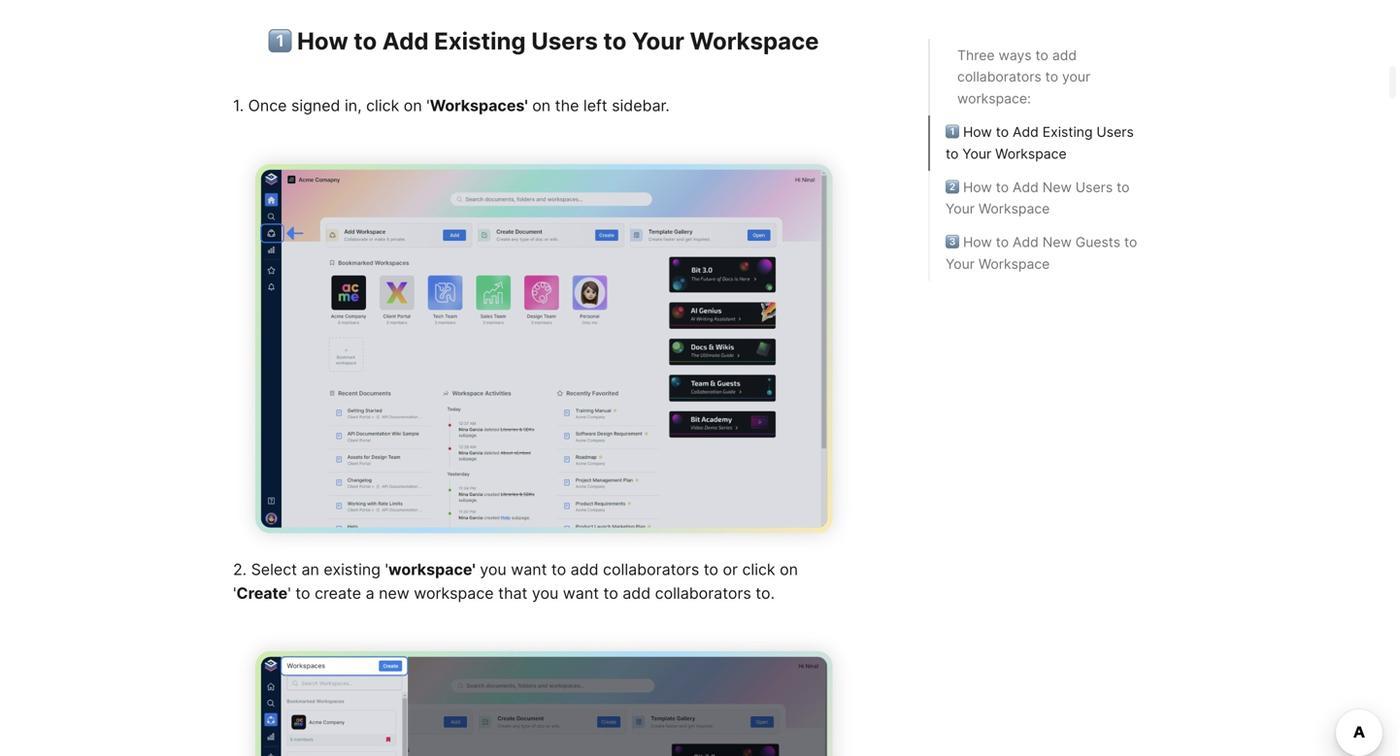 Task type: locate. For each thing, give the bounding box(es) containing it.
2 vertical spatial collaborators
[[655, 584, 752, 603]]

click
[[366, 96, 400, 115], [743, 560, 776, 579]]

you right that
[[532, 584, 559, 603]]

0 vertical spatial 1️⃣
[[269, 27, 292, 55]]

0 horizontal spatial add
[[571, 560, 599, 579]]

workspace for 3️⃣ how to add new guests to your workspace link in the top right of the page
[[979, 256, 1050, 273]]

your down 2️⃣
[[946, 201, 975, 217]]

' down 2.
[[233, 584, 237, 603]]

existing up workspaces'
[[434, 27, 526, 55]]

new left guests
[[1043, 234, 1072, 251]]

new inside 2️⃣ how to add new users to your workspace
[[1043, 179, 1072, 196]]

existing
[[434, 27, 526, 55], [1043, 124, 1093, 141]]

2️⃣ how to add new users to your workspace
[[946, 179, 1130, 217]]

new inside the 3️⃣ how to add new guests to your workspace
[[1043, 234, 1072, 251]]

0 vertical spatial click
[[366, 96, 400, 115]]

1 vertical spatial collaborators
[[603, 560, 700, 579]]

on for add
[[780, 560, 799, 579]]

want
[[511, 560, 547, 579], [563, 584, 599, 603]]

1️⃣ how to add existing users to your workspace
[[269, 27, 819, 55], [946, 124, 1134, 162]]

workspace inside the 3️⃣ how to add new guests to your workspace
[[979, 256, 1050, 273]]

1️⃣ how to add existing users to your workspace link
[[946, 122, 1150, 165]]

want right that
[[563, 584, 599, 603]]

collaborators inside three ways to add collaborators to your workspace:
[[958, 69, 1042, 85]]

add inside you want to add collaborators to or click on '
[[571, 560, 599, 579]]

users
[[532, 27, 598, 55], [1097, 124, 1134, 141], [1076, 179, 1113, 196]]

workspaces'
[[430, 96, 528, 115]]

your down 3️⃣
[[946, 256, 975, 273]]

workspace inside 2️⃣ how to add new users to your workspace
[[979, 201, 1050, 217]]

existing down your
[[1043, 124, 1093, 141]]

1️⃣ up once
[[269, 27, 292, 55]]

workspace:
[[958, 91, 1032, 107]]

3️⃣
[[946, 234, 960, 251]]

click right in,
[[366, 96, 400, 115]]

1️⃣ how to add existing users to your workspace up the
[[269, 27, 819, 55]]

your inside 2️⃣ how to add new users to your workspace
[[946, 201, 975, 217]]

on left the
[[533, 96, 551, 115]]

how
[[297, 27, 348, 55], [964, 124, 993, 141], [964, 179, 993, 196], [964, 234, 993, 251]]

2️⃣
[[946, 179, 960, 196]]

add inside the 3️⃣ how to add new guests to your workspace
[[1013, 234, 1039, 251]]

1 new from the top
[[1043, 179, 1072, 196]]

guests
[[1076, 234, 1121, 251]]

click up the to.
[[743, 560, 776, 579]]

1 horizontal spatial 1️⃣
[[946, 124, 960, 141]]

add inside three ways to add collaborators to your workspace:
[[1053, 47, 1077, 64]]

collaborators
[[958, 69, 1042, 85], [603, 560, 700, 579], [655, 584, 752, 603]]

how right 3️⃣
[[964, 234, 993, 251]]

users down three ways to add collaborators to your workspace: link
[[1097, 124, 1134, 141]]

collaborators down the or
[[655, 584, 752, 603]]

new down 1️⃣ how to add existing users to your workspace link in the right top of the page
[[1043, 179, 1072, 196]]

you up create ' to create a new workspace that you want to add collaborators to.
[[480, 560, 507, 579]]

how down workspace:
[[964, 124, 993, 141]]

new
[[379, 584, 410, 603]]

create
[[315, 584, 361, 603]]

1 vertical spatial new
[[1043, 234, 1072, 251]]

2 vertical spatial users
[[1076, 179, 1113, 196]]

how for 3️⃣ how to add new guests to your workspace link in the top right of the page
[[964, 234, 993, 251]]

1 vertical spatial 1️⃣
[[946, 124, 960, 141]]

1 vertical spatial add
[[571, 560, 599, 579]]

1️⃣
[[269, 27, 292, 55], [946, 124, 960, 141]]

how inside 2️⃣ how to add new users to your workspace
[[964, 179, 993, 196]]

0 vertical spatial want
[[511, 560, 547, 579]]

on inside you want to add collaborators to or click on '
[[780, 560, 799, 579]]

1 vertical spatial you
[[532, 584, 559, 603]]

1. once signed in, click on ' workspaces' on the left sidebar.
[[233, 96, 670, 115]]

collaborators inside you want to add collaborators to or click on '
[[603, 560, 700, 579]]

to
[[354, 27, 377, 55], [604, 27, 627, 55], [1036, 47, 1049, 64], [1046, 69, 1059, 85], [996, 124, 1009, 141], [946, 146, 959, 162], [996, 179, 1009, 196], [1117, 179, 1130, 196], [996, 234, 1009, 251], [1125, 234, 1138, 251], [552, 560, 567, 579], [704, 560, 719, 579], [296, 584, 310, 603], [604, 584, 619, 603]]

1.
[[233, 96, 244, 115]]

add down 1️⃣ how to add existing users to your workspace link in the right top of the page
[[1013, 179, 1039, 196]]

new
[[1043, 179, 1072, 196], [1043, 234, 1072, 251]]

1 vertical spatial 1️⃣ how to add existing users to your workspace
[[946, 124, 1134, 162]]

users for 1️⃣ how to add existing users to your workspace link in the right top of the page
[[1097, 124, 1134, 141]]

1 vertical spatial click
[[743, 560, 776, 579]]

you inside you want to add collaborators to or click on '
[[480, 560, 507, 579]]

collaborators up workspace:
[[958, 69, 1042, 85]]

your for 2️⃣ how to add new users to your workspace link
[[946, 201, 975, 217]]

0 vertical spatial add
[[1053, 47, 1077, 64]]

1 horizontal spatial you
[[532, 584, 559, 603]]

2 horizontal spatial on
[[780, 560, 799, 579]]

2 new from the top
[[1043, 234, 1072, 251]]

add inside 2️⃣ how to add new users to your workspace
[[1013, 179, 1039, 196]]

' inside you want to add collaborators to or click on '
[[233, 584, 237, 603]]

1️⃣ down workspace:
[[946, 124, 960, 141]]

your inside 1️⃣ how to add existing users to your workspace
[[963, 146, 992, 162]]

0 vertical spatial you
[[480, 560, 507, 579]]

how inside the 3️⃣ how to add new guests to your workspace
[[964, 234, 993, 251]]

0 vertical spatial existing
[[434, 27, 526, 55]]

1 horizontal spatial existing
[[1043, 124, 1093, 141]]

0 horizontal spatial want
[[511, 560, 547, 579]]

1 horizontal spatial 1️⃣ how to add existing users to your workspace
[[946, 124, 1134, 162]]

1 vertical spatial want
[[563, 584, 599, 603]]

click inside you want to add collaborators to or click on '
[[743, 560, 776, 579]]

three
[[958, 47, 995, 64]]

collaborators left the or
[[603, 560, 700, 579]]

new for guests
[[1043, 234, 1072, 251]]

workspace
[[690, 27, 819, 55], [996, 146, 1067, 162], [979, 201, 1050, 217], [979, 256, 1050, 273]]

add down 2️⃣ how to add new users to your workspace in the right of the page
[[1013, 234, 1039, 251]]

your
[[1063, 69, 1091, 85]]

0 horizontal spatial you
[[480, 560, 507, 579]]

'
[[427, 96, 430, 115], [385, 560, 389, 579], [233, 584, 237, 603], [288, 584, 291, 603]]

collaborators for or
[[603, 560, 700, 579]]

on right in,
[[404, 96, 422, 115]]

how for 2️⃣ how to add new users to your workspace link
[[964, 179, 993, 196]]

your
[[632, 27, 685, 55], [963, 146, 992, 162], [946, 201, 975, 217], [946, 256, 975, 273]]

1️⃣ how to add existing users to your workspace up 2️⃣ how to add new users to your workspace in the right of the page
[[946, 124, 1134, 162]]

0 horizontal spatial click
[[366, 96, 400, 115]]

on for in,
[[533, 96, 551, 115]]

your inside the 3️⃣ how to add new guests to your workspace
[[946, 256, 975, 273]]

workspace'
[[389, 560, 476, 579]]

add
[[1053, 47, 1077, 64], [571, 560, 599, 579], [623, 584, 651, 603]]

2 horizontal spatial add
[[1053, 47, 1077, 64]]

users up the
[[532, 27, 598, 55]]

1 horizontal spatial on
[[533, 96, 551, 115]]

signed
[[291, 96, 340, 115]]

add
[[383, 27, 429, 55], [1013, 124, 1039, 141], [1013, 179, 1039, 196], [1013, 234, 1039, 251]]

users inside 2️⃣ how to add new users to your workspace
[[1076, 179, 1113, 196]]

you
[[480, 560, 507, 579], [532, 584, 559, 603]]

want up that
[[511, 560, 547, 579]]

1 horizontal spatial click
[[743, 560, 776, 579]]

0 horizontal spatial on
[[404, 96, 422, 115]]

your down workspace:
[[963, 146, 992, 162]]

add down workspace:
[[1013, 124, 1039, 141]]

1 vertical spatial users
[[1097, 124, 1134, 141]]

users up guests
[[1076, 179, 1113, 196]]

1 horizontal spatial add
[[623, 584, 651, 603]]

0 vertical spatial 1️⃣ how to add existing users to your workspace
[[269, 27, 819, 55]]

on
[[404, 96, 422, 115], [533, 96, 551, 115], [780, 560, 799, 579]]

on right the or
[[780, 560, 799, 579]]

workspace for 2️⃣ how to add new users to your workspace link
[[979, 201, 1050, 217]]

how right 2️⃣
[[964, 179, 993, 196]]

0 vertical spatial collaborators
[[958, 69, 1042, 85]]

0 vertical spatial new
[[1043, 179, 1072, 196]]



Task type: vqa. For each thing, say whether or not it's contained in the screenshot.
Try related to Blank
no



Task type: describe. For each thing, give the bounding box(es) containing it.
0 horizontal spatial 1️⃣
[[269, 27, 292, 55]]

2️⃣ how to add new users to your workspace link
[[946, 177, 1150, 220]]

create ' to create a new workspace that you want to add collaborators to.
[[237, 584, 775, 603]]

or
[[723, 560, 738, 579]]

0 horizontal spatial 1️⃣ how to add existing users to your workspace
[[269, 27, 819, 55]]

workspace
[[414, 584, 494, 603]]

three ways to add collaborators to your workspace:
[[958, 47, 1091, 107]]

2.
[[233, 560, 247, 579]]

add for 2️⃣ how to add new users to your workspace link
[[1013, 179, 1039, 196]]

you want to add collaborators to or click on '
[[233, 560, 803, 603]]

how up signed
[[297, 27, 348, 55]]

your up sidebar.
[[632, 27, 685, 55]]

that
[[498, 584, 528, 603]]

select
[[251, 560, 297, 579]]

want inside you want to add collaborators to or click on '
[[511, 560, 547, 579]]

add for ways
[[1053, 47, 1077, 64]]

new for users
[[1043, 179, 1072, 196]]

' up "new"
[[385, 560, 389, 579]]

an
[[302, 560, 319, 579]]

3️⃣ how to add new guests to your workspace
[[946, 234, 1138, 273]]

add up 1. once signed in, click on ' workspaces' on the left sidebar.
[[383, 27, 429, 55]]

a
[[366, 584, 375, 603]]

once
[[248, 96, 287, 115]]

three ways to add collaborators to your workspace: link
[[958, 45, 1139, 110]]

ways
[[999, 47, 1032, 64]]

add for 1️⃣ how to add existing users to your workspace link in the right top of the page
[[1013, 124, 1039, 141]]

existing
[[324, 560, 381, 579]]

2 vertical spatial add
[[623, 584, 651, 603]]

add for want
[[571, 560, 599, 579]]

1 vertical spatial existing
[[1043, 124, 1093, 141]]

users for 2️⃣ how to add new users to your workspace link
[[1076, 179, 1113, 196]]

your for 3️⃣ how to add new guests to your workspace link in the top right of the page
[[946, 256, 975, 273]]

' down select
[[288, 584, 291, 603]]

left
[[584, 96, 608, 115]]

to.
[[756, 584, 775, 603]]

the
[[555, 96, 579, 115]]

create
[[237, 584, 288, 603]]

3️⃣ how to add new guests to your workspace link
[[946, 232, 1150, 275]]

your for 1️⃣ how to add existing users to your workspace link in the right top of the page
[[963, 146, 992, 162]]

2. select an existing ' workspace'
[[233, 560, 476, 579]]

how for 1️⃣ how to add existing users to your workspace link in the right top of the page
[[964, 124, 993, 141]]

in,
[[345, 96, 362, 115]]

sidebar.
[[612, 96, 670, 115]]

add for 3️⃣ how to add new guests to your workspace link in the top right of the page
[[1013, 234, 1039, 251]]

collaborators for your
[[958, 69, 1042, 85]]

0 horizontal spatial existing
[[434, 27, 526, 55]]

' right in,
[[427, 96, 430, 115]]

1 horizontal spatial want
[[563, 584, 599, 603]]

workspace for 1️⃣ how to add existing users to your workspace link in the right top of the page
[[996, 146, 1067, 162]]

0 vertical spatial users
[[532, 27, 598, 55]]



